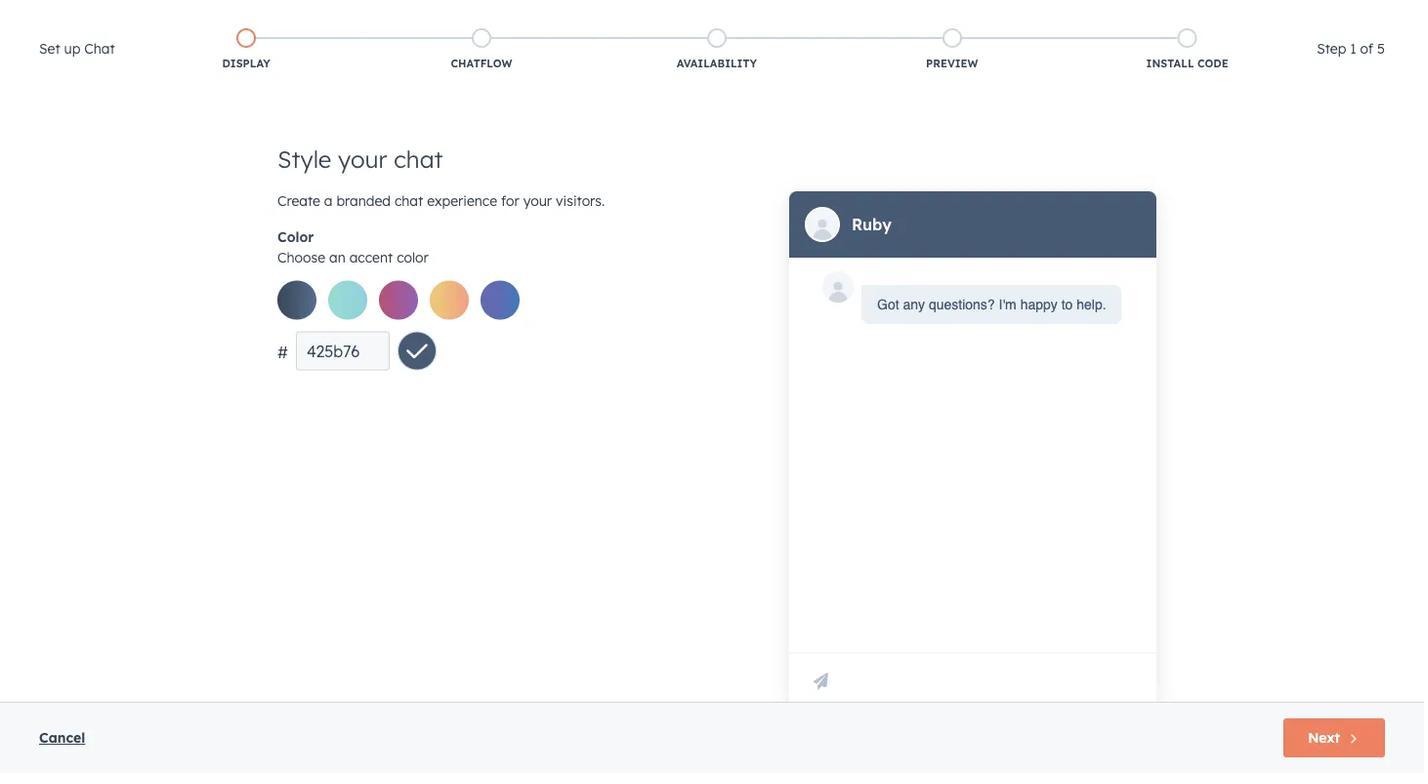 Task type: locate. For each thing, give the bounding box(es) containing it.
install code
[[1147, 57, 1229, 70]]

got
[[877, 297, 899, 313]]

install code list item
[[1070, 24, 1305, 75]]

list
[[129, 24, 1305, 75]]

2 chat from the top
[[395, 192, 423, 210]]

to
[[1062, 297, 1073, 313]]

chat up create a branded chat experience for your visitors. on the left
[[394, 145, 443, 174]]

visitors.
[[556, 192, 605, 210]]

None text field
[[296, 332, 390, 371]]

0 horizontal spatial your
[[338, 145, 387, 174]]

your
[[338, 145, 387, 174], [523, 192, 552, 210]]

your right for at the left top of page
[[523, 192, 552, 210]]

3 menu item from the left
[[1130, 0, 1171, 31]]

2 menu item from the left
[[1087, 0, 1130, 31]]

chat
[[394, 145, 443, 174], [395, 192, 423, 210]]

happy
[[1021, 297, 1058, 313]]

1 vertical spatial your
[[523, 192, 552, 210]]

set
[[39, 40, 60, 57]]

next
[[1308, 730, 1340, 747]]

menu
[[987, 0, 1401, 39]]

color
[[397, 249, 429, 266]]

menu item
[[987, 0, 1087, 31], [1087, 0, 1130, 31], [1130, 0, 1171, 31], [1171, 0, 1204, 31]]

search image
[[1379, 49, 1397, 66]]

1 vertical spatial chat
[[395, 192, 423, 210]]

accent
[[349, 249, 393, 266]]

agent says: got any questions? i'm happy to help. element
[[877, 293, 1107, 317]]

chat right "branded"
[[395, 192, 423, 210]]

your up "branded"
[[338, 145, 387, 174]]

availability
[[677, 57, 757, 70]]

questions?
[[929, 297, 995, 313]]

i'm
[[999, 297, 1017, 313]]

1
[[1350, 40, 1357, 57]]

style
[[277, 145, 332, 174]]

0 vertical spatial chat
[[394, 145, 443, 174]]

#
[[277, 342, 288, 362]]

1 chat from the top
[[394, 145, 443, 174]]

1 horizontal spatial your
[[523, 192, 552, 210]]

preview list item
[[835, 24, 1070, 75]]

code
[[1198, 57, 1229, 70]]

cancel
[[39, 730, 85, 747]]



Task type: vqa. For each thing, say whether or not it's contained in the screenshot.
bottom the 'Date range: This week so far'
no



Task type: describe. For each thing, give the bounding box(es) containing it.
branded
[[337, 192, 391, 210]]

chatflow
[[451, 57, 512, 70]]

5
[[1378, 40, 1385, 57]]

set up chat
[[39, 40, 115, 57]]

create a branded chat experience for your visitors.
[[277, 192, 605, 210]]

up
[[64, 40, 80, 57]]

display list item
[[129, 24, 364, 75]]

for
[[501, 192, 520, 210]]

any
[[903, 297, 925, 313]]

color choose an accent color
[[277, 229, 429, 266]]

cancel button
[[39, 727, 85, 750]]

step 1 of 5
[[1317, 40, 1385, 57]]

chatflow list item
[[364, 24, 599, 75]]

availability list item
[[599, 24, 835, 75]]

color
[[277, 229, 314, 246]]

help.
[[1077, 297, 1107, 313]]

chat
[[84, 40, 115, 57]]

step
[[1317, 40, 1347, 57]]

1 menu item from the left
[[987, 0, 1087, 31]]

an
[[329, 249, 346, 266]]

got any questions? i'm happy to help.
[[877, 297, 1107, 313]]

of
[[1361, 40, 1374, 57]]

next button
[[1284, 719, 1385, 758]]

display
[[222, 57, 270, 70]]

choose
[[277, 249, 325, 266]]

set up chat heading
[[39, 37, 115, 61]]

install
[[1147, 57, 1194, 70]]

ruby
[[852, 215, 892, 234]]

a
[[324, 192, 333, 210]]

preview
[[926, 57, 978, 70]]

search button
[[1370, 41, 1407, 74]]

4 menu item from the left
[[1171, 0, 1204, 31]]

Search HubSpot search field
[[1150, 41, 1389, 74]]

create
[[277, 192, 320, 210]]

0 vertical spatial your
[[338, 145, 387, 174]]

list containing display
[[129, 24, 1305, 75]]

experience
[[427, 192, 497, 210]]

style your chat
[[277, 145, 443, 174]]



